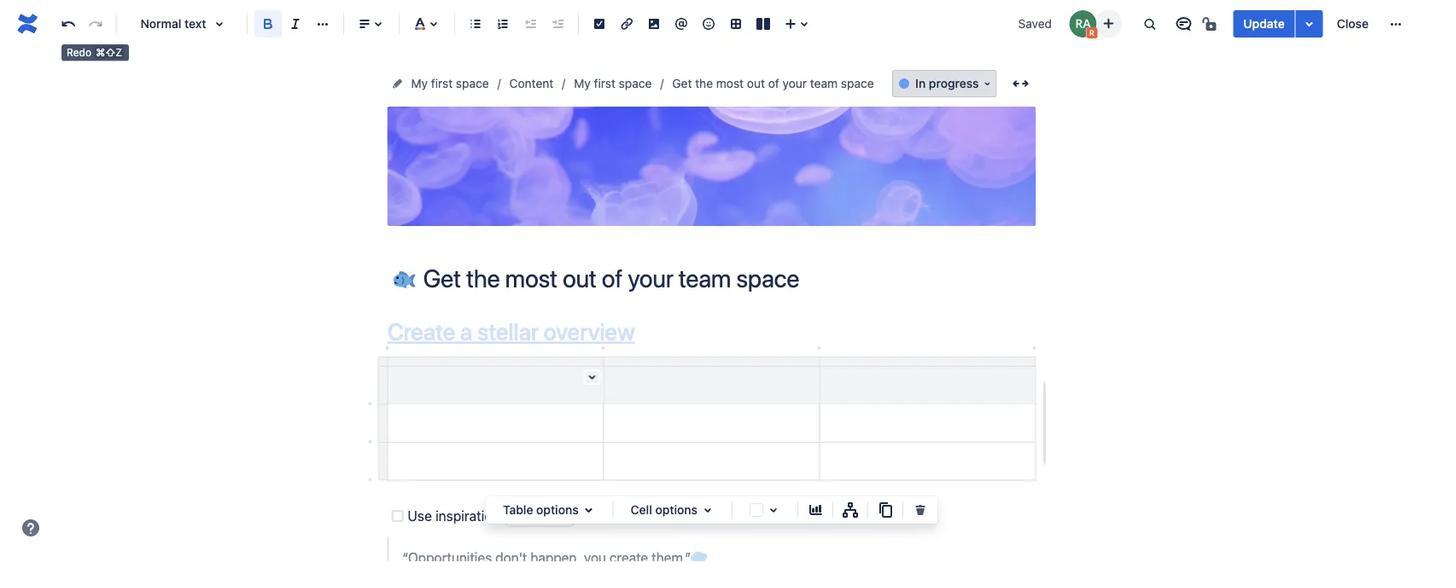 Task type: describe. For each thing, give the bounding box(es) containing it.
create
[[387, 318, 455, 346]]

manage connected data image
[[840, 500, 861, 521]]

my first space for 2nd my first space link
[[574, 76, 652, 91]]

:thought_balloon: image
[[691, 552, 708, 563]]

use inspiration!
[[408, 508, 504, 525]]

first for 1st my first space link
[[431, 76, 453, 91]]

redo
[[67, 47, 91, 58]]

remove image
[[910, 500, 931, 521]]

italic ⌘i image
[[285, 14, 306, 34]]

get the most out of your team space
[[672, 76, 874, 91]]

numbered list ⌘⇧7 image
[[493, 14, 513, 34]]

my for 2nd my first space link
[[574, 76, 591, 91]]

options for cell options
[[655, 503, 698, 517]]

:thought_balloon: image
[[691, 552, 708, 563]]

chart image
[[805, 500, 826, 521]]

outdent ⇧tab image
[[520, 14, 541, 34]]

table options
[[503, 503, 579, 517]]

space for 2nd my first space link
[[619, 76, 652, 91]]

more formatting image
[[313, 14, 333, 34]]

redo ⌘⇧z
[[67, 47, 122, 58]]

normal text button
[[124, 5, 240, 43]]

text
[[185, 17, 206, 31]]

cell options
[[631, 503, 698, 517]]

indent tab image
[[547, 14, 568, 34]]

the
[[695, 76, 713, 91]]

redo ⌘⇧z image
[[85, 14, 106, 34]]

update button
[[1233, 10, 1295, 38]]

find and replace image
[[1139, 14, 1160, 34]]

2 my first space link from the left
[[574, 73, 652, 94]]

out
[[747, 76, 765, 91]]

table
[[503, 503, 533, 517]]

most
[[716, 76, 744, 91]]

of
[[768, 76, 779, 91]]

space inside get the most out of your team space link
[[841, 76, 874, 91]]

bold ⌘b image
[[258, 14, 278, 34]]

1 my first space link from the left
[[411, 73, 489, 94]]

no restrictions image
[[1201, 14, 1221, 34]]

get
[[672, 76, 692, 91]]

normal text
[[140, 17, 206, 31]]

expand dropdown menu image
[[698, 500, 718, 521]]

move this page image
[[391, 77, 404, 91]]

normal
[[140, 17, 181, 31]]

first for 2nd my first space link
[[594, 76, 616, 91]]

help image
[[20, 518, 41, 539]]



Task type: locate. For each thing, give the bounding box(es) containing it.
2 my first space from the left
[[574, 76, 652, 91]]

comment icon image
[[1174, 14, 1194, 34]]

ruby anderson image
[[1069, 10, 1097, 38]]

1 horizontal spatial update
[[1244, 17, 1285, 31]]

1 horizontal spatial my first space link
[[574, 73, 652, 94]]

my first space link right 'move this page' icon
[[411, 73, 489, 94]]

action item image
[[589, 14, 610, 34]]

1 horizontal spatial space
[[619, 76, 652, 91]]

tooltip containing redo
[[61, 44, 129, 61]]

layouts image
[[753, 14, 774, 34]]

0 horizontal spatial first
[[431, 76, 453, 91]]

my first space right 'move this page' icon
[[411, 76, 489, 91]]

adjust update settings image
[[1299, 14, 1320, 34]]

1 my first space from the left
[[411, 76, 489, 91]]

update left adjust update settings image
[[1244, 17, 1285, 31]]

stellar
[[477, 318, 539, 346]]

space
[[456, 76, 489, 91], [619, 76, 652, 91], [841, 76, 874, 91]]

space left get on the left top of page
[[619, 76, 652, 91]]

options inside 'dropdown button'
[[536, 503, 579, 517]]

invite to edit image
[[1098, 13, 1119, 34]]

more image
[[1386, 14, 1406, 34]]

update for update header image
[[655, 173, 694, 187]]

my first space for 1st my first space link
[[411, 76, 489, 91]]

1 horizontal spatial my
[[574, 76, 591, 91]]

first
[[431, 76, 453, 91], [594, 76, 616, 91]]

0 horizontal spatial my
[[411, 76, 428, 91]]

a
[[460, 318, 472, 346]]

create a stellar overview
[[387, 318, 635, 346]]

header
[[697, 173, 734, 187]]

0 horizontal spatial my first space
[[411, 76, 489, 91]]

update header image
[[655, 173, 769, 187]]

image
[[737, 173, 769, 187]]

emoji image
[[699, 14, 719, 34]]

update left the header
[[655, 173, 694, 187]]

2 options from the left
[[655, 503, 698, 517]]

copy image
[[875, 500, 896, 521]]

mention image
[[671, 14, 692, 34]]

update
[[1244, 17, 1285, 31], [655, 173, 694, 187]]

1 options from the left
[[536, 503, 579, 517]]

3 space from the left
[[841, 76, 874, 91]]

2 space from the left
[[619, 76, 652, 91]]

0 horizontal spatial options
[[536, 503, 579, 517]]

confluence image
[[14, 10, 41, 38]]

team
[[810, 76, 838, 91]]

close
[[1337, 17, 1369, 31]]

undo ⌘z image
[[58, 14, 79, 34]]

1 space from the left
[[456, 76, 489, 91]]

confluence image
[[14, 10, 41, 38]]

options inside "popup button"
[[655, 503, 698, 517]]

update for update
[[1244, 17, 1285, 31]]

Give this page a title text field
[[423, 265, 1036, 293]]

google button
[[506, 506, 574, 527]]

my right 'move this page' icon
[[411, 76, 428, 91]]

make page full-width image
[[1011, 73, 1031, 94]]

table image
[[726, 14, 746, 34]]

update inside update header image dropdown button
[[655, 173, 694, 187]]

overview
[[544, 318, 635, 346]]

space left content at left
[[456, 76, 489, 91]]

align left image
[[354, 14, 375, 34]]

link image
[[617, 14, 637, 34]]

:fish: image
[[393, 266, 415, 289], [393, 266, 415, 289]]

inspiration!
[[436, 508, 504, 525]]

update header image button
[[650, 145, 774, 188]]

table options button
[[493, 500, 606, 521]]

my first space down action item image
[[574, 76, 652, 91]]

cell options button
[[621, 500, 725, 521]]

space right team
[[841, 76, 874, 91]]

⌘⇧z
[[96, 47, 122, 58]]

first right 'move this page' icon
[[431, 76, 453, 91]]

cell background image
[[763, 500, 784, 521]]

my first space
[[411, 76, 489, 91], [574, 76, 652, 91]]

2 horizontal spatial space
[[841, 76, 874, 91]]

my first space link down action item image
[[574, 73, 652, 94]]

2 first from the left
[[594, 76, 616, 91]]

my right content at left
[[574, 76, 591, 91]]

1 first from the left
[[431, 76, 453, 91]]

1 my from the left
[[411, 76, 428, 91]]

Main content area, start typing to enter text. text field
[[377, 318, 1048, 563]]

my first space link
[[411, 73, 489, 94], [574, 73, 652, 94]]

add image, video, or file image
[[644, 14, 664, 34]]

1 horizontal spatial first
[[594, 76, 616, 91]]

content
[[509, 76, 554, 91]]

options
[[536, 503, 579, 517], [655, 503, 698, 517]]

get the most out of your team space link
[[672, 73, 874, 94]]

bullet list ⌘⇧8 image
[[465, 14, 486, 34]]

tooltip
[[61, 44, 129, 61]]

1 horizontal spatial options
[[655, 503, 698, 517]]

cell
[[631, 503, 652, 517]]

0 horizontal spatial space
[[456, 76, 489, 91]]

1 vertical spatial update
[[655, 173, 694, 187]]

first down action item image
[[594, 76, 616, 91]]

close button
[[1327, 10, 1379, 38]]

options for table options
[[536, 503, 579, 517]]

saved
[[1018, 17, 1052, 31]]

your
[[783, 76, 807, 91]]

google
[[525, 508, 570, 525]]

content link
[[509, 73, 554, 94]]

space for 1st my first space link
[[456, 76, 489, 91]]

0 horizontal spatial my first space link
[[411, 73, 489, 94]]

my for 1st my first space link
[[411, 76, 428, 91]]

2 my from the left
[[574, 76, 591, 91]]

expand dropdown menu image
[[579, 500, 599, 521]]

update inside update button
[[1244, 17, 1285, 31]]

0 horizontal spatial update
[[655, 173, 694, 187]]

1 horizontal spatial my first space
[[574, 76, 652, 91]]

use
[[408, 508, 432, 525]]

my
[[411, 76, 428, 91], [574, 76, 591, 91]]

0 vertical spatial update
[[1244, 17, 1285, 31]]



Task type: vqa. For each thing, say whether or not it's contained in the screenshot.
right My First Space
yes



